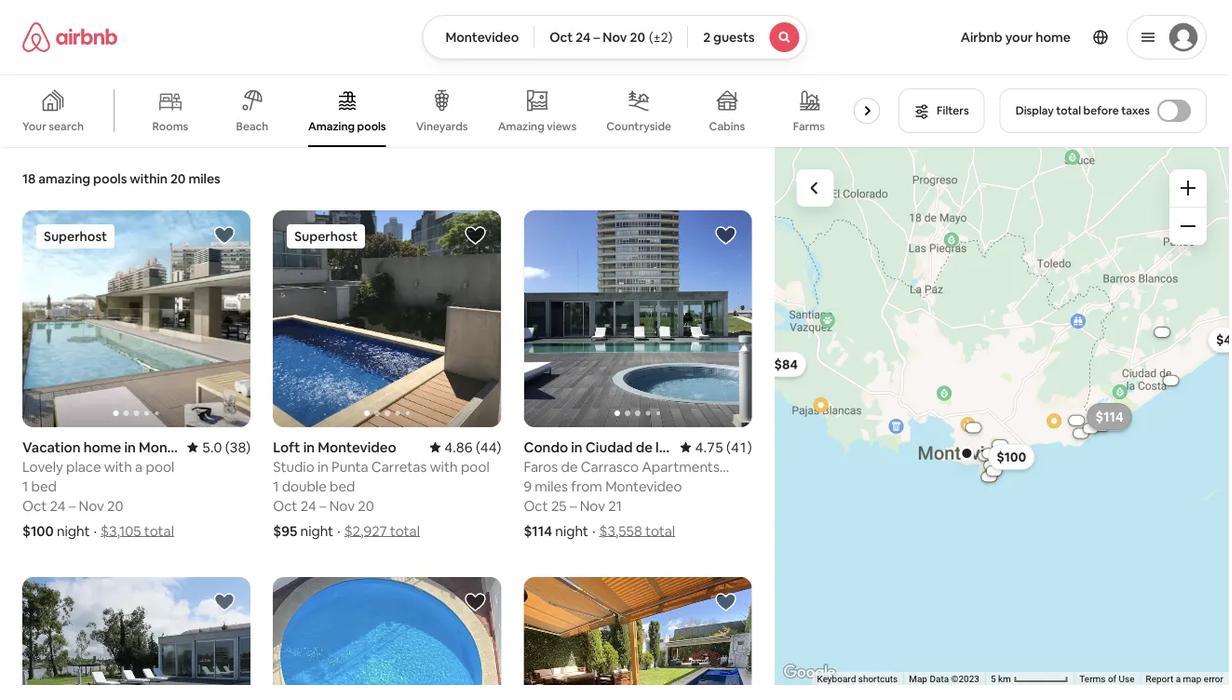 Task type: describe. For each thing, give the bounding box(es) containing it.
9
[[524, 477, 532, 496]]

4.86 (44)
[[445, 438, 502, 456]]

airbnb
[[961, 29, 1003, 46]]

oct inside search box
[[550, 29, 573, 46]]

keyboard shortcuts button
[[820, 673, 900, 686]]

nov inside 9 miles from montevideo oct 25 – nov 21 $114 night · $3,558 total
[[580, 497, 606, 515]]

1 inside "lovely place with a pool 1 bed oct 24 – nov 20 $100 night · $3,105 total"
[[22, 477, 28, 496]]

montevideo inside button
[[446, 29, 519, 46]]

4.75
[[696, 438, 724, 456]]

from
[[571, 477, 603, 496]]

4.86
[[445, 438, 473, 456]]

bed inside "lovely place with a pool 1 bed oct 24 – nov 20 $100 night · $3,105 total"
[[31, 477, 57, 496]]

with inside the loft in montevideo studio in punta carretas with pool 1 double bed oct 24 – nov 20 $95 night · $2,927 total
[[430, 458, 458, 476]]

18 amazing pools within 20 miles
[[22, 171, 221, 187]]

nov inside search box
[[603, 29, 627, 46]]

views
[[547, 119, 577, 133]]

airbnb your home
[[961, 29, 1071, 46]]

2 horizontal spatial 24
[[576, 29, 591, 46]]

$48
[[1208, 338, 1230, 355]]

double
[[282, 477, 327, 496]]

add to wishlist: apartment in montevideo image
[[464, 592, 487, 614]]

amazing for amazing pools
[[308, 119, 355, 134]]

vineyards
[[416, 119, 468, 134]]

$171
[[1091, 413, 1118, 430]]

display total before taxes button
[[1000, 89, 1207, 133]]

map
[[1184, 674, 1202, 685]]

lovely place with a pool 1 bed oct 24 – nov 20 $100 night · $3,105 total
[[22, 458, 174, 540]]

25
[[551, 497, 567, 515]]

total inside the loft in montevideo studio in punta carretas with pool 1 double bed oct 24 – nov 20 $95 night · $2,927 total
[[390, 522, 420, 540]]

$2,927
[[344, 522, 387, 540]]

use
[[1120, 674, 1135, 685]]

shortcuts
[[861, 674, 900, 685]]

1 vertical spatial in
[[318, 458, 329, 476]]

· inside 9 miles from montevideo oct 25 – nov 21 $114 night · $3,558 total
[[593, 522, 596, 540]]

add to wishlist: vacation home in montevideo image
[[214, 225, 236, 247]]

montevideo inside 9 miles from montevideo oct 25 – nov 21 $114 night · $3,558 total
[[606, 477, 682, 496]]

$3,105
[[101, 522, 141, 540]]

display
[[1016, 103, 1054, 118]]

24 inside the loft in montevideo studio in punta carretas with pool 1 double bed oct 24 – nov 20 $95 night · $2,927 total
[[301, 497, 316, 515]]

20 inside "lovely place with a pool 1 bed oct 24 – nov 20 $100 night · $3,105 total"
[[107, 497, 124, 515]]

20 inside the loft in montevideo studio in punta carretas with pool 1 double bed oct 24 – nov 20 $95 night · $2,927 total
[[358, 497, 374, 515]]

$48 button
[[1199, 333, 1230, 359]]

countryside
[[607, 119, 672, 134]]

18
[[22, 171, 36, 187]]

$114 inside button
[[1091, 412, 1119, 429]]

profile element
[[830, 0, 1207, 75]]

$114 button
[[1083, 408, 1127, 434]]

$84
[[780, 362, 804, 379]]

place
[[66, 458, 101, 476]]

– inside search box
[[594, 29, 600, 46]]

guests
[[714, 29, 755, 46]]

$100 inside "lovely place with a pool 1 bed oct 24 – nov 20 $100 night · $3,105 total"
[[22, 522, 54, 540]]

night inside the loft in montevideo studio in punta carretas with pool 1 double bed oct 24 – nov 20 $95 night · $2,927 total
[[301, 522, 334, 540]]

airbnb your home link
[[950, 18, 1083, 57]]

9 miles from montevideo oct 25 – nov 21 $114 night · $3,558 total
[[524, 477, 682, 540]]

night inside "lovely place with a pool 1 bed oct 24 – nov 20 $100 night · $3,105 total"
[[57, 522, 90, 540]]

24 inside "lovely place with a pool 1 bed oct 24 – nov 20 $100 night · $3,105 total"
[[50, 497, 66, 515]]

$3,558 total button
[[599, 522, 676, 540]]

of
[[1109, 674, 1117, 685]]

oct 24 – nov 20 (±2)
[[550, 29, 673, 46]]

$100 button
[[987, 447, 1033, 473]]

– inside 9 miles from montevideo oct 25 – nov 21 $114 night · $3,558 total
[[570, 497, 577, 515]]

terms of use link
[[1080, 674, 1135, 685]]

– inside "lovely place with a pool 1 bed oct 24 – nov 20 $100 night · $3,105 total"
[[69, 497, 76, 515]]

terms
[[1080, 674, 1106, 685]]

error
[[1205, 674, 1224, 685]]

$100 inside button
[[995, 451, 1025, 468]]

within 20 miles
[[130, 171, 221, 187]]

1 vertical spatial pools
[[93, 171, 127, 187]]

4.75 (41)
[[696, 438, 752, 456]]

5
[[993, 674, 998, 685]]

add to wishlist: hotel room in montevideo image
[[214, 592, 236, 614]]

add to wishlist: condo in ciudad de la costa image
[[715, 225, 738, 247]]

report a map error
[[1147, 674, 1224, 685]]

1 vertical spatial a
[[1176, 674, 1182, 685]]

total inside button
[[1057, 103, 1082, 118]]

5.0 (38)
[[202, 438, 251, 456]]

rooms
[[152, 119, 189, 134]]

home
[[1036, 29, 1071, 46]]

oct inside 9 miles from montevideo oct 25 – nov 21 $114 night · $3,558 total
[[524, 497, 548, 515]]

zoom in image
[[1181, 181, 1196, 196]]

terms of use
[[1080, 674, 1135, 685]]

before
[[1084, 103, 1120, 118]]

with inside "lovely place with a pool 1 bed oct 24 – nov 20 $100 night · $3,105 total"
[[104, 458, 132, 476]]

$2,927 total button
[[344, 522, 420, 540]]

$3,558
[[599, 522, 643, 540]]

pool inside "lovely place with a pool 1 bed oct 24 – nov 20 $100 night · $3,105 total"
[[146, 458, 174, 476]]

map data ©2023
[[911, 674, 982, 685]]

taxes
[[1122, 103, 1151, 118]]



Task type: vqa. For each thing, say whether or not it's contained in the screenshot.
second National
no



Task type: locate. For each thing, give the bounding box(es) containing it.
pools
[[357, 119, 386, 134], [93, 171, 127, 187]]

5 km
[[993, 674, 1016, 685]]

None search field
[[422, 15, 807, 60]]

20 up $2,927
[[358, 497, 374, 515]]

data
[[932, 674, 951, 685]]

–
[[594, 29, 600, 46], [69, 497, 76, 515], [320, 497, 327, 515], [570, 497, 577, 515]]

1 horizontal spatial with
[[430, 458, 458, 476]]

loft in montevideo studio in punta carretas with pool 1 double bed oct 24 – nov 20 $95 night · $2,927 total
[[273, 438, 490, 540]]

20 up $3,105
[[107, 497, 124, 515]]

2 guests
[[704, 29, 755, 46]]

nov left (±2)
[[603, 29, 627, 46]]

0 vertical spatial pools
[[357, 119, 386, 134]]

bed inside the loft in montevideo studio in punta carretas with pool 1 double bed oct 24 – nov 20 $95 night · $2,927 total
[[330, 477, 355, 496]]

3 · from the left
[[593, 522, 596, 540]]

20
[[630, 29, 646, 46], [107, 497, 124, 515], [358, 497, 374, 515]]

amazing left views
[[498, 119, 545, 133]]

oct down lovely
[[22, 497, 47, 515]]

miles
[[535, 477, 568, 496]]

$95
[[273, 522, 298, 540]]

oct right the "montevideo" button
[[550, 29, 573, 46]]

pool up $3,105 total button
[[146, 458, 174, 476]]

$114 inside 9 miles from montevideo oct 25 – nov 21 $114 night · $3,558 total
[[524, 522, 553, 540]]

amazing pools
[[308, 119, 386, 134]]

4.86 out of 5 average rating,  44 reviews image
[[430, 438, 502, 456]]

in
[[303, 438, 315, 456], [318, 458, 329, 476]]

a right 'place'
[[135, 458, 143, 476]]

montevideo button
[[422, 15, 535, 60]]

24
[[576, 29, 591, 46], [50, 497, 66, 515], [301, 497, 316, 515]]

night inside 9 miles from montevideo oct 25 – nov 21 $114 night · $3,558 total
[[556, 522, 589, 540]]

oct inside the loft in montevideo studio in punta carretas with pool 1 double bed oct 24 – nov 20 $95 night · $2,927 total
[[273, 497, 298, 515]]

2 with from the left
[[430, 458, 458, 476]]

nov up $2,927
[[330, 497, 355, 515]]

1 vertical spatial $100
[[22, 522, 54, 540]]

loft
[[273, 438, 300, 456]]

km
[[1001, 674, 1014, 685]]

2 pool from the left
[[461, 458, 490, 476]]

report a map error link
[[1147, 674, 1224, 685]]

your search
[[22, 119, 84, 134]]

2
[[704, 29, 711, 46]]

1 down studio
[[273, 477, 279, 496]]

0 horizontal spatial night
[[57, 522, 90, 540]]

0 horizontal spatial with
[[104, 458, 132, 476]]

1 horizontal spatial pool
[[461, 458, 490, 476]]

2 vertical spatial montevideo
[[606, 477, 682, 496]]

total inside 9 miles from montevideo oct 25 – nov 21 $114 night · $3,558 total
[[646, 522, 676, 540]]

a left map
[[1176, 674, 1182, 685]]

0 horizontal spatial $100
[[22, 522, 54, 540]]

$171 button
[[1083, 409, 1126, 435]]

1 bed from the left
[[31, 477, 57, 496]]

1 horizontal spatial amazing
[[498, 119, 545, 133]]

pools left vineyards
[[357, 119, 386, 134]]

$84 button
[[772, 357, 812, 383]]

1 horizontal spatial night
[[301, 522, 334, 540]]

1 vertical spatial montevideo
[[318, 438, 397, 456]]

2 horizontal spatial montevideo
[[606, 477, 682, 496]]

1 horizontal spatial 24
[[301, 497, 316, 515]]

a
[[135, 458, 143, 476], [1176, 674, 1182, 685]]

nov down from
[[580, 497, 606, 515]]

0 horizontal spatial pool
[[146, 458, 174, 476]]

1 horizontal spatial $114
[[1091, 412, 1119, 429]]

pool
[[146, 458, 174, 476], [461, 458, 490, 476]]

1 down lovely
[[22, 477, 28, 496]]

oct
[[550, 29, 573, 46], [22, 497, 47, 515], [273, 497, 298, 515], [524, 497, 548, 515]]

2 horizontal spatial ·
[[593, 522, 596, 540]]

with down 4.86
[[430, 458, 458, 476]]

filters
[[937, 103, 970, 118]]

4.75 out of 5 average rating,  41 reviews image
[[681, 438, 752, 456]]

· left $3,105
[[94, 522, 97, 540]]

1 with from the left
[[104, 458, 132, 476]]

group containing amazing views
[[0, 75, 888, 147]]

bed down lovely
[[31, 477, 57, 496]]

5.0 out of 5 average rating,  38 reviews image
[[187, 438, 251, 456]]

keyboard
[[820, 674, 858, 685]]

3 night from the left
[[556, 522, 589, 540]]

(38)
[[225, 438, 251, 456]]

add to wishlist: loft in montevideo image
[[464, 225, 487, 247]]

lovely
[[22, 458, 63, 476]]

20 left (±2)
[[630, 29, 646, 46]]

– right 25
[[570, 497, 577, 515]]

a inside "lovely place with a pool 1 bed oct 24 – nov 20 $100 night · $3,105 total"
[[135, 458, 143, 476]]

in right loft
[[303, 438, 315, 456]]

total
[[1057, 103, 1082, 118], [144, 522, 174, 540], [390, 522, 420, 540], [646, 522, 676, 540]]

0 vertical spatial $100
[[995, 451, 1025, 468]]

1 horizontal spatial 1
[[273, 477, 279, 496]]

cabins
[[710, 119, 746, 134]]

0 horizontal spatial 24
[[50, 497, 66, 515]]

1 · from the left
[[94, 522, 97, 540]]

©2023
[[954, 674, 982, 685]]

2 guests button
[[688, 15, 807, 60]]

– down double
[[320, 497, 327, 515]]

1 horizontal spatial 20
[[358, 497, 374, 515]]

0 horizontal spatial amazing
[[308, 119, 355, 134]]

0 horizontal spatial bed
[[31, 477, 57, 496]]

amazing
[[38, 171, 90, 187]]

1 1 from the left
[[22, 477, 28, 496]]

punta
[[332, 458, 369, 476]]

total inside "lovely place with a pool 1 bed oct 24 – nov 20 $100 night · $3,105 total"
[[144, 522, 174, 540]]

24 down lovely
[[50, 497, 66, 515]]

$100
[[995, 451, 1025, 468], [22, 522, 54, 540]]

google image
[[779, 662, 841, 686]]

nov
[[603, 29, 627, 46], [79, 497, 104, 515], [330, 497, 355, 515], [580, 497, 606, 515]]

– inside the loft in montevideo studio in punta carretas with pool 1 double bed oct 24 – nov 20 $95 night · $2,927 total
[[320, 497, 327, 515]]

montevideo inside the loft in montevideo studio in punta carretas with pool 1 double bed oct 24 – nov 20 $95 night · $2,927 total
[[318, 438, 397, 456]]

0 horizontal spatial a
[[135, 458, 143, 476]]

amazing right 'beach'
[[308, 119, 355, 134]]

0 horizontal spatial in
[[303, 438, 315, 456]]

24 left (±2)
[[576, 29, 591, 46]]

24 down double
[[301, 497, 316, 515]]

0 vertical spatial $114
[[1091, 412, 1119, 429]]

oct inside "lovely place with a pool 1 bed oct 24 – nov 20 $100 night · $3,105 total"
[[22, 497, 47, 515]]

nov inside the loft in montevideo studio in punta carretas with pool 1 double bed oct 24 – nov 20 $95 night · $2,927 total
[[330, 497, 355, 515]]

pool inside the loft in montevideo studio in punta carretas with pool 1 double bed oct 24 – nov 20 $95 night · $2,927 total
[[461, 458, 490, 476]]

amazing for amazing views
[[498, 119, 545, 133]]

0 horizontal spatial 20
[[107, 497, 124, 515]]

1 inside the loft in montevideo studio in punta carretas with pool 1 double bed oct 24 – nov 20 $95 night · $2,927 total
[[273, 477, 279, 496]]

1 night from the left
[[57, 522, 90, 540]]

(44)
[[476, 438, 502, 456]]

· left $3,558
[[593, 522, 596, 540]]

·
[[94, 522, 97, 540], [337, 522, 341, 540], [593, 522, 596, 540]]

bed down punta
[[330, 477, 355, 496]]

2 horizontal spatial night
[[556, 522, 589, 540]]

in left punta
[[318, 458, 329, 476]]

night down 25
[[556, 522, 589, 540]]

total right $3,105
[[144, 522, 174, 540]]

2 horizontal spatial 20
[[630, 29, 646, 46]]

night right $95
[[301, 522, 334, 540]]

oct up $95
[[273, 497, 298, 515]]

1 horizontal spatial in
[[318, 458, 329, 476]]

– down 'place'
[[69, 497, 76, 515]]

pool down 4.86 (44)
[[461, 458, 490, 476]]

night left $3,105
[[57, 522, 90, 540]]

1 horizontal spatial pools
[[357, 119, 386, 134]]

your
[[1006, 29, 1034, 46]]

0 horizontal spatial $114
[[524, 522, 553, 540]]

(±2)
[[649, 29, 673, 46]]

total right $2,927
[[390, 522, 420, 540]]

1 vertical spatial $114
[[524, 522, 553, 540]]

1 horizontal spatial bed
[[330, 477, 355, 496]]

keyboard shortcuts
[[820, 674, 900, 685]]

· left $2,927
[[337, 522, 341, 540]]

nov inside "lovely place with a pool 1 bed oct 24 – nov 20 $100 night · $3,105 total"
[[79, 497, 104, 515]]

zoom out image
[[1181, 219, 1196, 234]]

0 horizontal spatial montevideo
[[318, 438, 397, 456]]

21
[[609, 497, 622, 515]]

none search field containing montevideo
[[422, 15, 807, 60]]

nov up $3,105
[[79, 497, 104, 515]]

beach
[[236, 119, 269, 134]]

farms
[[794, 119, 825, 134]]

night
[[57, 522, 90, 540], [301, 522, 334, 540], [556, 522, 589, 540]]

report
[[1147, 674, 1174, 685]]

google map
showing 18 stays. region
[[772, 147, 1230, 686]]

with right 'place'
[[104, 458, 132, 476]]

0 vertical spatial montevideo
[[446, 29, 519, 46]]

2 1 from the left
[[273, 477, 279, 496]]

0 horizontal spatial ·
[[94, 522, 97, 540]]

pools right 'amazing'
[[93, 171, 127, 187]]

total left "before"
[[1057, 103, 1082, 118]]

add to wishlist: home in montevideo image
[[715, 592, 738, 614]]

amazing views
[[498, 119, 577, 133]]

1 pool from the left
[[146, 458, 174, 476]]

1 horizontal spatial $100
[[995, 451, 1025, 468]]

1 horizontal spatial ·
[[337, 522, 341, 540]]

oct down 9
[[524, 497, 548, 515]]

· inside "lovely place with a pool 1 bed oct 24 – nov 20 $100 night · $3,105 total"
[[94, 522, 97, 540]]

2 bed from the left
[[330, 477, 355, 496]]

0 vertical spatial in
[[303, 438, 315, 456]]

montevideo
[[446, 29, 519, 46], [318, 438, 397, 456], [606, 477, 682, 496]]

search
[[49, 119, 84, 134]]

1 horizontal spatial montevideo
[[446, 29, 519, 46]]

pools inside group
[[357, 119, 386, 134]]

20 inside search box
[[630, 29, 646, 46]]

display total before taxes
[[1016, 103, 1151, 118]]

$114
[[1091, 412, 1119, 429], [524, 522, 553, 540]]

$3,105 total button
[[101, 522, 174, 540]]

1
[[22, 477, 28, 496], [273, 477, 279, 496]]

1 horizontal spatial a
[[1176, 674, 1182, 685]]

filters button
[[899, 89, 985, 133]]

2 night from the left
[[301, 522, 334, 540]]

total right $3,558
[[646, 522, 676, 540]]

0 horizontal spatial 1
[[22, 477, 28, 496]]

2 · from the left
[[337, 522, 341, 540]]

5 km button
[[988, 673, 1075, 686]]

your
[[22, 119, 46, 134]]

group
[[0, 75, 888, 147], [22, 211, 251, 428], [273, 211, 502, 428], [524, 211, 752, 428], [22, 578, 251, 686], [273, 578, 502, 686], [524, 578, 752, 686]]

map
[[911, 674, 930, 685]]

– left (±2)
[[594, 29, 600, 46]]

amazing
[[498, 119, 545, 133], [308, 119, 355, 134]]

studio
[[273, 458, 315, 476]]

carretas
[[372, 458, 427, 476]]

0 vertical spatial a
[[135, 458, 143, 476]]

with
[[104, 458, 132, 476], [430, 458, 458, 476]]

bed
[[31, 477, 57, 496], [330, 477, 355, 496]]

0 horizontal spatial pools
[[93, 171, 127, 187]]

· inside the loft in montevideo studio in punta carretas with pool 1 double bed oct 24 – nov 20 $95 night · $2,927 total
[[337, 522, 341, 540]]

(41)
[[727, 438, 752, 456]]

5.0
[[202, 438, 222, 456]]



